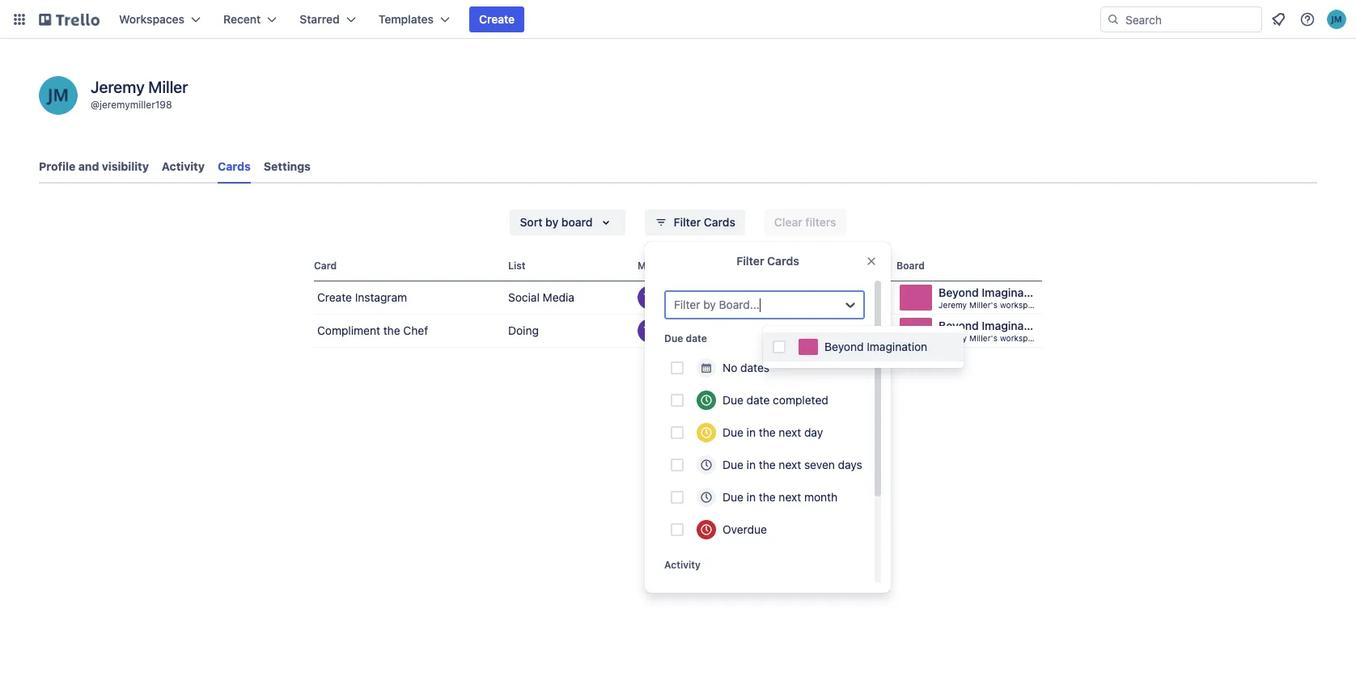 Task type: describe. For each thing, give the bounding box(es) containing it.
cards inside button
[[704, 215, 736, 229]]

the for due in the next seven days
[[759, 458, 776, 472]]

the for due in the next month
[[759, 491, 776, 504]]

1 beyond imagination jeremy miller's workspace from the top
[[939, 286, 1045, 310]]

ruby anderson (rubyanderson7) image
[[680, 319, 704, 343]]

chef
[[404, 324, 428, 338]]

month
[[805, 491, 838, 504]]

visibility
[[102, 160, 149, 173]]

profile
[[39, 160, 76, 173]]

profile and visibility
[[39, 160, 149, 173]]

social
[[508, 291, 540, 304]]

2 vertical spatial jeremy miller (jeremymiller198) image
[[659, 286, 683, 310]]

0 vertical spatial imagination
[[982, 286, 1045, 300]]

workspaces
[[119, 12, 185, 26]]

2 vertical spatial filter
[[674, 298, 701, 312]]

terry turtle (terryturtle) image for doing
[[638, 319, 662, 343]]

1 miller's from the top
[[970, 300, 998, 310]]

doing
[[508, 324, 539, 338]]

create for create
[[479, 12, 515, 26]]

sort by board
[[520, 215, 593, 229]]

compliment
[[317, 324, 381, 338]]

0 horizontal spatial cards
[[218, 160, 251, 173]]

0 vertical spatial activity
[[162, 160, 205, 173]]

in for due in the next month
[[747, 491, 756, 504]]

terry turtle (terryturtle) image for social media
[[638, 286, 662, 310]]

dec
[[819, 325, 837, 337]]

clear
[[775, 215, 803, 229]]

sort by board button
[[510, 210, 625, 236]]

filter cards button
[[645, 210, 746, 236]]

2 miller's from the top
[[970, 334, 998, 343]]

2 vertical spatial jeremy
[[939, 334, 968, 343]]

by for filter
[[704, 298, 716, 312]]

1 vertical spatial imagination
[[982, 319, 1045, 333]]

completed
[[773, 393, 829, 407]]

filter cards inside button
[[674, 215, 736, 229]]

and
[[78, 160, 99, 173]]

next for day
[[779, 426, 802, 440]]

create for create instagram
[[317, 291, 352, 304]]

due down "no"
[[723, 393, 744, 407]]

due down the clear
[[776, 260, 795, 272]]

instagram
[[355, 291, 407, 304]]

beyond imagination
[[825, 340, 928, 354]]

2 vertical spatial cards
[[768, 254, 800, 268]]

by for sort
[[546, 215, 559, 229]]

members
[[638, 260, 682, 272]]

templates button
[[369, 6, 460, 32]]

in for due in the next day
[[747, 426, 756, 440]]

no
[[723, 361, 738, 375]]

board...
[[719, 298, 760, 312]]

next for month
[[779, 491, 802, 504]]

filter by board...
[[674, 298, 760, 312]]

switch to… image
[[11, 11, 28, 28]]

next for seven
[[779, 458, 802, 472]]

search image
[[1108, 13, 1121, 26]]

compliment the chef
[[317, 324, 428, 338]]

list
[[508, 260, 526, 272]]

jeremy miller @ jeremymiller198
[[91, 78, 188, 111]]

back to home image
[[39, 6, 100, 32]]

dec 31
[[819, 325, 850, 337]]

profile and visibility link
[[39, 152, 149, 181]]

2 vertical spatial beyond
[[825, 340, 864, 354]]

0 vertical spatial jeremy miller (jeremymiller198) image
[[1328, 10, 1347, 29]]

media
[[543, 291, 575, 304]]

social media
[[508, 291, 575, 304]]

days
[[839, 458, 863, 472]]



Task type: locate. For each thing, give the bounding box(es) containing it.
in down due date completed
[[747, 426, 756, 440]]

0 vertical spatial date
[[797, 260, 818, 272]]

0 vertical spatial beyond imagination jeremy miller's workspace
[[939, 286, 1045, 310]]

1 vertical spatial due date
[[665, 333, 707, 345]]

filters
[[806, 215, 837, 229]]

filter up members at the top of the page
[[674, 215, 701, 229]]

cards
[[218, 160, 251, 173], [704, 215, 736, 229], [768, 254, 800, 268]]

filter inside button
[[674, 215, 701, 229]]

1 vertical spatial cards
[[704, 215, 736, 229]]

1 horizontal spatial by
[[704, 298, 716, 312]]

the left the chef
[[384, 324, 400, 338]]

seven
[[805, 458, 835, 472]]

day
[[805, 426, 824, 440]]

starred button
[[290, 6, 366, 32]]

cards link
[[218, 152, 251, 184]]

due down due in the next day
[[723, 458, 744, 472]]

next
[[779, 426, 802, 440], [779, 458, 802, 472], [779, 491, 802, 504]]

create instagram
[[317, 291, 407, 304]]

1 vertical spatial beyond imagination jeremy miller's workspace
[[939, 319, 1045, 343]]

due
[[776, 260, 795, 272], [665, 333, 684, 345], [723, 393, 744, 407], [723, 426, 744, 440], [723, 458, 744, 472], [723, 491, 744, 504]]

0 vertical spatial due date
[[776, 260, 818, 272]]

cards left the clear
[[704, 215, 736, 229]]

dates
[[741, 361, 770, 375]]

by left board...
[[704, 298, 716, 312]]

2 vertical spatial imagination
[[867, 340, 928, 354]]

due up the overdue
[[723, 491, 744, 504]]

the for due in the next day
[[759, 426, 776, 440]]

1 vertical spatial by
[[704, 298, 716, 312]]

0 horizontal spatial jeremy miller (jeremymiller198) image
[[39, 76, 78, 115]]

by right "sort"
[[546, 215, 559, 229]]

miller
[[148, 78, 188, 96]]

1 terry turtle (terryturtle) image from the top
[[638, 286, 662, 310]]

miller's
[[970, 300, 998, 310], [970, 334, 998, 343]]

0 vertical spatial terry turtle (terryturtle) image
[[638, 286, 662, 310]]

date right jeremy miller (jeremymiller198) image
[[686, 333, 707, 345]]

0 horizontal spatial due date
[[665, 333, 707, 345]]

1 next from the top
[[779, 426, 802, 440]]

create instagram link
[[314, 282, 502, 314]]

create button
[[470, 6, 525, 32]]

1 workspace from the top
[[1001, 300, 1043, 310]]

2 vertical spatial in
[[747, 491, 756, 504]]

jeremy miller (jeremymiller198) image left @
[[39, 76, 78, 115]]

date down "clear filters" button
[[797, 260, 818, 272]]

2 vertical spatial date
[[747, 393, 770, 407]]

1 vertical spatial miller's
[[970, 334, 998, 343]]

1 horizontal spatial filter cards
[[737, 254, 800, 268]]

due in the next day
[[723, 426, 824, 440]]

2 next from the top
[[779, 458, 802, 472]]

0 vertical spatial next
[[779, 426, 802, 440]]

cards right activity link
[[218, 160, 251, 173]]

0 vertical spatial create
[[479, 12, 515, 26]]

0 vertical spatial miller's
[[970, 300, 998, 310]]

0 vertical spatial in
[[747, 426, 756, 440]]

1 vertical spatial workspace
[[1001, 334, 1043, 343]]

0 horizontal spatial activity
[[162, 160, 205, 173]]

primary element
[[0, 0, 1357, 39]]

1 vertical spatial jeremy miller (jeremymiller198) image
[[39, 76, 78, 115]]

1 vertical spatial filter cards
[[737, 254, 800, 268]]

2 vertical spatial next
[[779, 491, 802, 504]]

recent
[[224, 12, 261, 26]]

by
[[546, 215, 559, 229], [704, 298, 716, 312]]

3 next from the top
[[779, 491, 802, 504]]

no dates
[[723, 361, 770, 375]]

clear filters
[[775, 215, 837, 229]]

jeremy miller (jeremymiller198) image up jeremy miller (jeremymiller198) image
[[659, 286, 683, 310]]

date
[[797, 260, 818, 272], [686, 333, 707, 345], [747, 393, 770, 407]]

1 vertical spatial filter
[[737, 254, 765, 268]]

2 in from the top
[[747, 458, 756, 472]]

2 beyond imagination jeremy miller's workspace from the top
[[939, 319, 1045, 343]]

Search field
[[1121, 7, 1262, 32]]

1 horizontal spatial cards
[[704, 215, 736, 229]]

1 vertical spatial next
[[779, 458, 802, 472]]

0 vertical spatial beyond
[[939, 286, 979, 300]]

1 horizontal spatial due date
[[776, 260, 818, 272]]

starred
[[300, 12, 340, 26]]

cards down the clear
[[768, 254, 800, 268]]

overdue
[[723, 523, 768, 537]]

workspaces button
[[109, 6, 211, 32]]

board
[[562, 215, 593, 229]]

filter
[[674, 215, 701, 229], [737, 254, 765, 268], [674, 298, 701, 312]]

jeremy
[[91, 78, 145, 96], [939, 300, 968, 310], [939, 334, 968, 343]]

due date completed
[[723, 393, 829, 407]]

create
[[479, 12, 515, 26], [317, 291, 352, 304]]

0 vertical spatial jeremy
[[91, 78, 145, 96]]

1 horizontal spatial date
[[747, 393, 770, 407]]

2 workspace from the top
[[1001, 334, 1043, 343]]

due date
[[776, 260, 818, 272], [665, 333, 707, 345]]

2 horizontal spatial date
[[797, 260, 818, 272]]

0 horizontal spatial date
[[686, 333, 707, 345]]

2 terry turtle (terryturtle) image from the top
[[638, 319, 662, 343]]

card
[[314, 260, 337, 272]]

in up the overdue
[[747, 491, 756, 504]]

board
[[897, 260, 925, 272]]

31
[[839, 325, 850, 337]]

1 horizontal spatial create
[[479, 12, 515, 26]]

open information menu image
[[1300, 11, 1317, 28]]

1 in from the top
[[747, 426, 756, 440]]

imagination
[[982, 286, 1045, 300], [982, 319, 1045, 333], [867, 340, 928, 354]]

beyond imagination jeremy miller's workspace
[[939, 286, 1045, 310], [939, 319, 1045, 343]]

create inside button
[[479, 12, 515, 26]]

compliment the chef link
[[314, 315, 502, 347]]

0 horizontal spatial by
[[546, 215, 559, 229]]

1 horizontal spatial jeremy miller (jeremymiller198) image
[[659, 286, 683, 310]]

the
[[384, 324, 400, 338], [759, 426, 776, 440], [759, 458, 776, 472], [759, 491, 776, 504]]

the up the overdue
[[759, 491, 776, 504]]

due in the next seven days
[[723, 458, 863, 472]]

templates
[[379, 12, 434, 26]]

close popover image
[[866, 255, 878, 268]]

sort
[[520, 215, 543, 229]]

0 vertical spatial by
[[546, 215, 559, 229]]

due date down filter by board...
[[665, 333, 707, 345]]

activity
[[162, 160, 205, 173], [665, 559, 701, 572]]

settings
[[264, 160, 311, 173]]

filter cards down the clear
[[737, 254, 800, 268]]

jeremy miller (jeremymiller198) image
[[659, 319, 683, 343]]

filter up board...
[[737, 254, 765, 268]]

1 vertical spatial jeremy
[[939, 300, 968, 310]]

jeremy miller (jeremymiller198) image
[[1328, 10, 1347, 29], [39, 76, 78, 115], [659, 286, 683, 310]]

1 horizontal spatial activity
[[665, 559, 701, 572]]

@
[[91, 99, 100, 111]]

due down filter by board...
[[665, 333, 684, 345]]

0 notifications image
[[1270, 10, 1289, 29]]

workspace
[[1001, 300, 1043, 310], [1001, 334, 1043, 343]]

2 horizontal spatial jeremy miller (jeremymiller198) image
[[1328, 10, 1347, 29]]

settings link
[[264, 152, 311, 181]]

jeremymiller198
[[100, 99, 172, 111]]

next left month
[[779, 491, 802, 504]]

0 vertical spatial filter
[[674, 215, 701, 229]]

filter up the ruby anderson (rubyanderson7) icon
[[674, 298, 701, 312]]

0 vertical spatial filter cards
[[674, 215, 736, 229]]

next left day
[[779, 426, 802, 440]]

clear filters button
[[765, 210, 847, 236]]

jeremy inside the jeremy miller @ jeremymiller198
[[91, 78, 145, 96]]

due in the next month
[[723, 491, 838, 504]]

activity link
[[162, 152, 205, 181]]

the down due date completed
[[759, 426, 776, 440]]

1 vertical spatial activity
[[665, 559, 701, 572]]

terry turtle (terryturtle) image
[[638, 286, 662, 310], [638, 319, 662, 343]]

0 vertical spatial workspace
[[1001, 300, 1043, 310]]

due down due date completed
[[723, 426, 744, 440]]

1 vertical spatial date
[[686, 333, 707, 345]]

terry turtle (terryturtle) image left the ruby anderson (rubyanderson7) icon
[[638, 319, 662, 343]]

beyond
[[939, 286, 979, 300], [939, 319, 979, 333], [825, 340, 864, 354]]

next left the seven
[[779, 458, 802, 472]]

recent button
[[214, 6, 287, 32]]

1 vertical spatial terry turtle (terryturtle) image
[[638, 319, 662, 343]]

in
[[747, 426, 756, 440], [747, 458, 756, 472], [747, 491, 756, 504]]

the down due in the next day
[[759, 458, 776, 472]]

in for due in the next seven days
[[747, 458, 756, 472]]

filter cards
[[674, 215, 736, 229], [737, 254, 800, 268]]

3 in from the top
[[747, 491, 756, 504]]

jeremy miller (jeremymiller198) image right open information menu image
[[1328, 10, 1347, 29]]

0 horizontal spatial create
[[317, 291, 352, 304]]

0 horizontal spatial filter cards
[[674, 215, 736, 229]]

terry turtle (terryturtle) image down members at the top of the page
[[638, 286, 662, 310]]

0 vertical spatial cards
[[218, 160, 251, 173]]

1 vertical spatial in
[[747, 458, 756, 472]]

1 vertical spatial beyond
[[939, 319, 979, 333]]

due date down "clear filters" button
[[776, 260, 818, 272]]

2 horizontal spatial cards
[[768, 254, 800, 268]]

date down dates
[[747, 393, 770, 407]]

in down due in the next day
[[747, 458, 756, 472]]

by inside sort by board "popup button"
[[546, 215, 559, 229]]

filter cards up members at the top of the page
[[674, 215, 736, 229]]

1 vertical spatial create
[[317, 291, 352, 304]]



Task type: vqa. For each thing, say whether or not it's contained in the screenshot.
the bottom Trello
no



